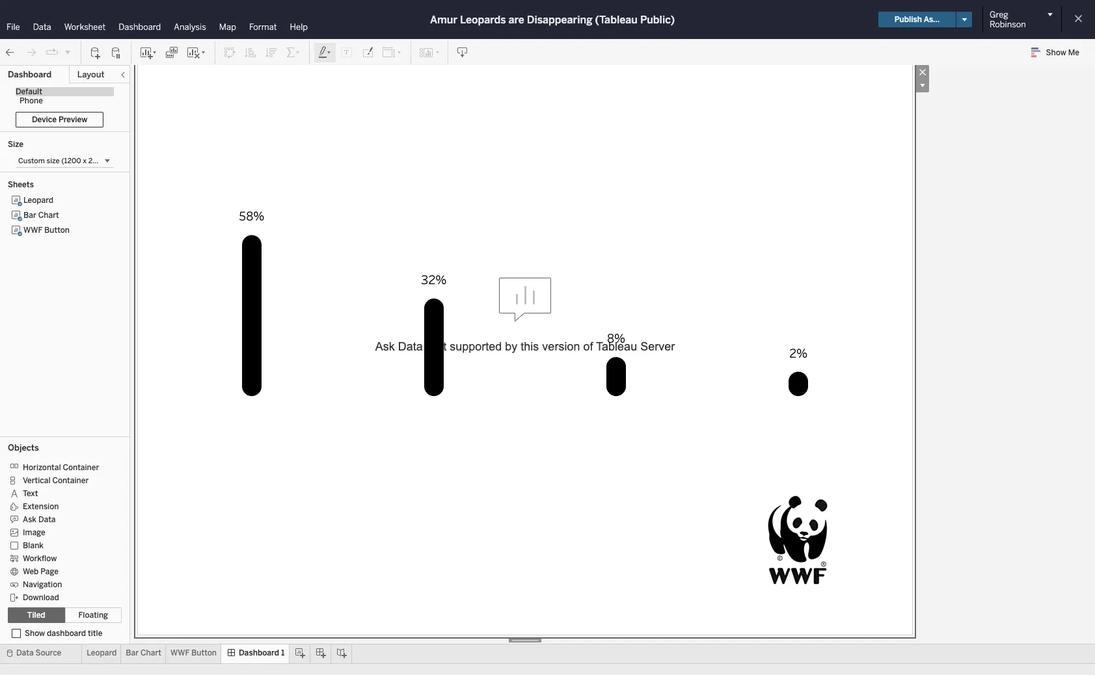 Task type: vqa. For each thing, say whether or not it's contained in the screenshot.
Salesforce Logo
no



Task type: locate. For each thing, give the bounding box(es) containing it.
more options image
[[916, 79, 929, 92]]

new data source image
[[89, 46, 102, 59]]

workflow
[[23, 554, 57, 563]]

0 vertical spatial bar chart
[[23, 211, 59, 220]]

0 vertical spatial container
[[63, 463, 99, 472]]

show inside button
[[1046, 48, 1066, 57]]

container down horizontal container
[[52, 476, 89, 485]]

1 vertical spatial marks. press enter to open the view data window.. use arrow keys to navigate data visualization elements. image
[[735, 480, 862, 597]]

size
[[47, 157, 60, 165]]

container
[[63, 463, 99, 472], [52, 476, 89, 485]]

1 vertical spatial container
[[52, 476, 89, 485]]

show down tiled
[[25, 629, 45, 638]]

horizontal
[[23, 463, 61, 472]]

dashboard
[[119, 22, 161, 32], [8, 70, 52, 79], [239, 649, 279, 658]]

dashboard up new worksheet image
[[119, 22, 161, 32]]

marks. press enter to open the view data window.. use arrow keys to navigate data visualization elements. image
[[161, 143, 890, 397], [735, 480, 862, 597]]

0 horizontal spatial bar
[[23, 211, 36, 220]]

1 horizontal spatial chart
[[141, 649, 161, 658]]

web page option
[[8, 565, 112, 578]]

worksheet
[[64, 22, 106, 32]]

0 horizontal spatial wwf button
[[23, 226, 70, 235]]

1
[[281, 649, 285, 658]]

swap rows and columns image
[[223, 46, 236, 59]]

download image
[[456, 46, 469, 59]]

dashboard 1
[[239, 649, 285, 658]]

0 horizontal spatial dashboard
[[8, 70, 52, 79]]

default
[[16, 87, 42, 96]]

1 horizontal spatial leopard
[[87, 649, 117, 658]]

replay animation image right redo image
[[46, 46, 59, 59]]

device
[[32, 115, 57, 124]]

file
[[7, 22, 20, 32]]

1 horizontal spatial replay animation image
[[64, 48, 72, 56]]

amur
[[430, 13, 458, 26]]

0 vertical spatial show
[[1046, 48, 1066, 57]]

format workbook image
[[361, 46, 374, 59]]

help
[[290, 22, 308, 32]]

data
[[33, 22, 51, 32], [38, 515, 56, 524], [16, 649, 34, 658]]

as...
[[924, 15, 940, 24]]

publish
[[895, 15, 922, 24]]

show for show me
[[1046, 48, 1066, 57]]

0 horizontal spatial show
[[25, 629, 45, 638]]

0 vertical spatial dashboard
[[119, 22, 161, 32]]

leopards
[[460, 13, 506, 26]]

data left source
[[16, 649, 34, 658]]

dashboard
[[47, 629, 86, 638]]

0 vertical spatial button
[[44, 226, 70, 235]]

totals image
[[286, 46, 301, 59]]

show
[[1046, 48, 1066, 57], [25, 629, 45, 638]]

wwf button
[[23, 226, 70, 235], [171, 649, 217, 658]]

data up redo image
[[33, 22, 51, 32]]

workflow option
[[8, 552, 112, 565]]

collapse image
[[119, 71, 127, 79]]

leopard inside list box
[[23, 196, 53, 205]]

objects list box
[[8, 457, 122, 604]]

2 vertical spatial data
[[16, 649, 34, 658]]

0 vertical spatial wwf
[[23, 226, 42, 235]]

container up the vertical container 'option'
[[63, 463, 99, 472]]

button
[[44, 226, 70, 235], [191, 649, 217, 658]]

dashboard left 1
[[239, 649, 279, 658]]

leopard
[[23, 196, 53, 205], [87, 649, 117, 658]]

sort descending image
[[265, 46, 278, 59]]

analysis
[[174, 22, 206, 32]]

show left me
[[1046, 48, 1066, 57]]

format
[[249, 22, 277, 32]]

redo image
[[25, 46, 38, 59]]

bar chart
[[23, 211, 59, 220], [126, 649, 161, 658]]

1 vertical spatial bar chart
[[126, 649, 161, 658]]

duplicate image
[[165, 46, 178, 59]]

0 vertical spatial wwf button
[[23, 226, 70, 235]]

2 horizontal spatial dashboard
[[239, 649, 279, 658]]

data source
[[16, 649, 61, 658]]

public)
[[640, 13, 675, 26]]

1 vertical spatial wwf
[[171, 649, 189, 658]]

container inside horizontal container option
[[63, 463, 99, 472]]

1 horizontal spatial show
[[1046, 48, 1066, 57]]

data for data source
[[16, 649, 34, 658]]

dashboard up default
[[8, 70, 52, 79]]

2 vertical spatial dashboard
[[239, 649, 279, 658]]

0 vertical spatial data
[[33, 22, 51, 32]]

list box containing leopard
[[8, 193, 122, 433]]

1 vertical spatial data
[[38, 515, 56, 524]]

0 vertical spatial leopard
[[23, 196, 53, 205]]

custom size (1200 x 2000)
[[18, 157, 110, 165]]

device preview button
[[16, 112, 104, 128]]

pause auto updates image
[[110, 46, 123, 59]]

clear sheet image
[[186, 46, 207, 59]]

1 vertical spatial button
[[191, 649, 217, 658]]

(tableau
[[595, 13, 638, 26]]

1 horizontal spatial bar
[[126, 649, 139, 658]]

wwf button inside list box
[[23, 226, 70, 235]]

1 vertical spatial leopard
[[87, 649, 117, 658]]

data down extension
[[38, 515, 56, 524]]

0 horizontal spatial chart
[[38, 211, 59, 220]]

1 horizontal spatial wwf button
[[171, 649, 217, 658]]

0 horizontal spatial bar chart
[[23, 211, 59, 220]]

1 vertical spatial show
[[25, 629, 45, 638]]

leopard down title
[[87, 649, 117, 658]]

1 vertical spatial chart
[[141, 649, 161, 658]]

text
[[23, 489, 38, 498]]

0 vertical spatial bar
[[23, 211, 36, 220]]

bar
[[23, 211, 36, 220], [126, 649, 139, 658]]

0 horizontal spatial leopard
[[23, 196, 53, 205]]

vertical container
[[23, 476, 89, 485]]

1 horizontal spatial dashboard
[[119, 22, 161, 32]]

sheets
[[8, 180, 34, 189]]

chart inside list box
[[38, 211, 59, 220]]

remove from dashboard image
[[916, 65, 929, 79]]

wwf
[[23, 226, 42, 235], [171, 649, 189, 658]]

container inside the vertical container 'option'
[[52, 476, 89, 485]]

device preview
[[32, 115, 87, 124]]

replay animation image
[[46, 46, 59, 59], [64, 48, 72, 56]]

download option
[[8, 591, 112, 604]]

leopard down sheets
[[23, 196, 53, 205]]

replay animation image left new data source image
[[64, 48, 72, 56]]

list box
[[8, 193, 122, 433]]

page
[[41, 567, 59, 576]]

web page
[[23, 567, 59, 576]]

application
[[130, 0, 1094, 648]]

0 horizontal spatial wwf
[[23, 226, 42, 235]]

greg
[[990, 10, 1008, 20]]

ask data option
[[8, 513, 112, 526]]

0 vertical spatial chart
[[38, 211, 59, 220]]

chart
[[38, 211, 59, 220], [141, 649, 161, 658]]

1 vertical spatial dashboard
[[8, 70, 52, 79]]

horizontal container
[[23, 463, 99, 472]]

image
[[23, 528, 45, 537]]

custom
[[18, 157, 45, 165]]



Task type: describe. For each thing, give the bounding box(es) containing it.
1 horizontal spatial bar chart
[[126, 649, 161, 658]]

show me
[[1046, 48, 1080, 57]]

map
[[219, 22, 236, 32]]

navigation option
[[8, 578, 112, 591]]

new worksheet image
[[139, 46, 157, 59]]

objects
[[8, 443, 39, 453]]

title
[[88, 629, 102, 638]]

layout
[[77, 70, 104, 79]]

bar chart inside list box
[[23, 211, 59, 220]]

publish as...
[[895, 15, 940, 24]]

extension
[[23, 502, 59, 511]]

source
[[35, 649, 61, 658]]

publish as... button
[[878, 12, 956, 27]]

floating
[[78, 611, 108, 620]]

container for horizontal container
[[63, 463, 99, 472]]

size
[[8, 140, 23, 149]]

(1200
[[61, 157, 81, 165]]

sort ascending image
[[244, 46, 257, 59]]

show dashboard title
[[25, 629, 102, 638]]

x
[[83, 157, 87, 165]]

1 horizontal spatial button
[[191, 649, 217, 658]]

preview
[[59, 115, 87, 124]]

container for vertical container
[[52, 476, 89, 485]]

text option
[[8, 487, 112, 500]]

1 vertical spatial bar
[[126, 649, 139, 658]]

1 vertical spatial wwf button
[[171, 649, 217, 658]]

blank option
[[8, 539, 112, 552]]

data for data
[[33, 22, 51, 32]]

0 horizontal spatial button
[[44, 226, 70, 235]]

show me button
[[1025, 42, 1091, 62]]

tiled
[[27, 611, 45, 620]]

highlight image
[[318, 46, 333, 59]]

image option
[[8, 526, 112, 539]]

show/hide cards image
[[419, 46, 440, 59]]

ask
[[23, 515, 36, 524]]

me
[[1068, 48, 1080, 57]]

vertical
[[23, 476, 50, 485]]

blank
[[23, 541, 44, 550]]

undo image
[[4, 46, 17, 59]]

amur leopards are disappearing (tableau public)
[[430, 13, 675, 26]]

togglestate option group
[[8, 608, 122, 623]]

0 vertical spatial marks. press enter to open the view data window.. use arrow keys to navigate data visualization elements. image
[[161, 143, 890, 397]]

horizontal container option
[[8, 461, 112, 474]]

extension option
[[8, 500, 112, 513]]

greg robinson
[[990, 10, 1026, 29]]

are
[[509, 13, 524, 26]]

fit image
[[382, 46, 403, 59]]

0 horizontal spatial replay animation image
[[46, 46, 59, 59]]

disappearing
[[527, 13, 593, 26]]

web
[[23, 567, 39, 576]]

show labels image
[[340, 46, 353, 59]]

ask data
[[23, 515, 56, 524]]

default phone
[[16, 87, 43, 105]]

vertical container option
[[8, 474, 112, 487]]

1 horizontal spatial wwf
[[171, 649, 189, 658]]

navigation
[[23, 580, 62, 590]]

data inside option
[[38, 515, 56, 524]]

show for show dashboard title
[[25, 629, 45, 638]]

phone
[[20, 96, 43, 105]]

robinson
[[990, 20, 1026, 29]]

download
[[23, 593, 59, 603]]

2000)
[[88, 157, 110, 165]]



